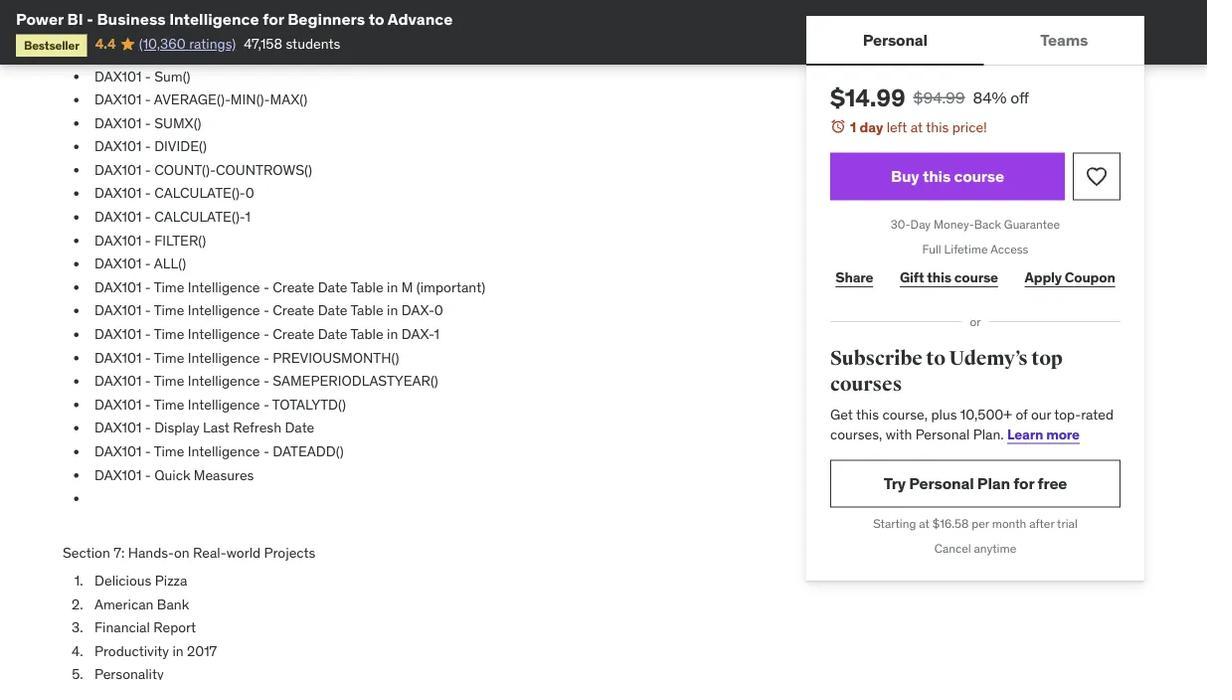 Task type: vqa. For each thing, say whether or not it's contained in the screenshot.
leading on the bottom right of the page
no



Task type: locate. For each thing, give the bounding box(es) containing it.
1 dax101 from the top
[[94, 20, 142, 38]]

this inside gift this course link
[[927, 268, 952, 286]]

$14.99
[[831, 83, 906, 112]]

$94.99
[[914, 87, 965, 107]]

for up the 47,158
[[263, 8, 284, 29]]

pizza
[[155, 572, 187, 590]]

0 vertical spatial vs
[[282, 20, 296, 38]]

3 time from the top
[[154, 326, 184, 343]]

1 vertical spatial vs
[[282, 44, 296, 62]]

create
[[273, 279, 315, 297], [273, 302, 315, 320], [273, 326, 315, 343]]

table
[[351, 279, 384, 297], [351, 302, 384, 320], [351, 326, 384, 343]]

personal down plus on the right bottom
[[916, 425, 970, 443]]

9 dax101 from the top
[[94, 208, 142, 226]]

rated
[[1081, 406, 1114, 424]]

0 vertical spatial course
[[954, 166, 1005, 186]]

0 vertical spatial create
[[273, 279, 315, 297]]

course for gift this course
[[955, 268, 999, 286]]

4.4
[[95, 35, 116, 53]]

subscribe
[[831, 347, 923, 371]]

in
[[387, 279, 398, 297], [387, 302, 398, 320], [387, 326, 398, 343], [172, 643, 184, 660]]

delicious
[[94, 572, 152, 590]]

1 vertical spatial create
[[273, 302, 315, 320]]

1 vertical spatial to
[[926, 347, 946, 371]]

2 vertical spatial create
[[273, 326, 315, 343]]

this up courses,
[[856, 406, 879, 424]]

1 measures- from the top
[[369, 20, 435, 38]]

1 vertical spatial columns
[[224, 44, 279, 62]]

measures-
[[369, 20, 435, 38], [369, 44, 434, 62]]

calculated
[[154, 20, 221, 38], [299, 20, 365, 38], [154, 44, 221, 62], [299, 44, 365, 62]]

1 horizontal spatial to
[[926, 347, 946, 371]]

tab list containing personal
[[807, 16, 1145, 66]]

7 time from the top
[[154, 443, 184, 461]]

guarantee
[[1004, 217, 1060, 232]]

vs
[[282, 20, 296, 38], [282, 44, 296, 62]]

1 vertical spatial calculate()-
[[154, 208, 245, 226]]

1 columns from the top
[[224, 20, 279, 38]]

get
[[831, 406, 853, 424]]

date
[[318, 279, 348, 297], [318, 302, 348, 320], [318, 326, 348, 343], [285, 419, 315, 437]]

0 vertical spatial columns
[[224, 20, 279, 38]]

dax-
[[401, 302, 434, 320], [401, 326, 434, 343]]

11 dax101 from the top
[[94, 255, 142, 273]]

top
[[1032, 347, 1063, 371]]

dax101
[[94, 20, 142, 38], [94, 44, 142, 62], [94, 67, 142, 85], [94, 91, 142, 109], [94, 114, 142, 132], [94, 138, 142, 156], [94, 161, 142, 179], [94, 185, 142, 203], [94, 208, 142, 226], [94, 232, 142, 250], [94, 255, 142, 273], [94, 279, 142, 297], [94, 302, 142, 320], [94, 326, 142, 343], [94, 349, 142, 367], [94, 372, 142, 390], [94, 396, 142, 414], [94, 419, 142, 437], [94, 443, 142, 461], [94, 466, 142, 484]]

course up back
[[954, 166, 1005, 186]]

section
[[63, 545, 110, 563]]

0 vertical spatial to
[[369, 8, 385, 29]]

0 vertical spatial table
[[351, 279, 384, 297]]

1 course from the top
[[954, 166, 1005, 186]]

at
[[911, 118, 923, 136], [919, 516, 930, 532]]

to left udemy's
[[926, 347, 946, 371]]

0 vertical spatial measures-
[[369, 20, 435, 38]]

0 vertical spatial calculate()-
[[154, 185, 245, 203]]

learn more
[[1008, 425, 1080, 443]]

1 vertical spatial dax-
[[401, 326, 434, 343]]

in down report
[[172, 643, 184, 660]]

on
[[174, 545, 190, 563]]

2 dax101 from the top
[[94, 44, 142, 62]]

in up the previousmonth()
[[387, 302, 398, 320]]

2 measures- from the top
[[369, 44, 434, 62]]

7:
[[114, 545, 125, 563]]

4 dax101 from the top
[[94, 91, 142, 109]]

(important)
[[417, 279, 486, 297]]

measures- right beginners
[[369, 20, 435, 38]]

to left advance
[[369, 8, 385, 29]]

advance
[[388, 8, 453, 29]]

calculate()- down count()-
[[154, 185, 245, 203]]

alarm image
[[831, 118, 846, 134]]

5 time from the top
[[154, 372, 184, 390]]

84%
[[973, 87, 1007, 107]]

power bi - business intelligence for beginners to advance
[[16, 8, 453, 29]]

1 down (important)
[[434, 326, 440, 343]]

bank
[[157, 596, 189, 614]]

this inside 'get this course, plus 10,500+ of our top-rated courses, with personal plan.'
[[856, 406, 879, 424]]

calculate()- up "filter()"
[[154, 208, 245, 226]]

1 vertical spatial 0
[[245, 185, 254, 203]]

14 dax101 from the top
[[94, 326, 142, 343]]

1 vertical spatial at
[[919, 516, 930, 532]]

0 horizontal spatial to
[[369, 8, 385, 29]]

report
[[153, 619, 196, 637]]

this right gift
[[927, 268, 952, 286]]

19 dax101 from the top
[[94, 443, 142, 461]]

personal up the $16.58
[[909, 473, 974, 494]]

of
[[1016, 406, 1028, 424]]

intelligence
[[169, 8, 259, 29], [188, 279, 260, 297], [188, 302, 260, 320], [188, 326, 260, 343], [188, 349, 260, 367], [188, 372, 260, 390], [188, 396, 260, 414], [188, 443, 260, 461]]

2 course from the top
[[955, 268, 999, 286]]

tab list
[[807, 16, 1145, 66]]

2 create from the top
[[273, 302, 315, 320]]

in left m
[[387, 279, 398, 297]]

bestseller
[[24, 37, 79, 53]]

personal button
[[807, 16, 984, 64]]

for left free
[[1014, 473, 1035, 494]]

1 vertical spatial for
[[1014, 473, 1035, 494]]

projects
[[264, 545, 316, 563]]

gift this course
[[900, 268, 999, 286]]

this for buy
[[923, 166, 951, 186]]

columns down the "power bi - business intelligence for beginners to advance"
[[224, 44, 279, 62]]

1 vs from the top
[[282, 20, 296, 38]]

last
[[203, 419, 230, 437]]

course inside button
[[954, 166, 1005, 186]]

anytime
[[974, 541, 1017, 556]]

18 dax101 from the top
[[94, 419, 142, 437]]

after
[[1030, 516, 1055, 532]]

1 vertical spatial personal
[[916, 425, 970, 443]]

at right left at the top
[[911, 118, 923, 136]]

personal inside button
[[863, 29, 928, 50]]

3 dax101 from the top
[[94, 67, 142, 85]]

1 create from the top
[[273, 279, 315, 297]]

dax101 - calculated columns vs calculated measures-0 dax101 - calculated columns vs calculated measures-1 dax101 - sum() dax101 - average()-min()-max() dax101 - sumx() dax101 - divide() dax101 - count()-countrows() dax101 - calculate()-0 dax101 - calculate()-1 dax101 - filter() dax101 - all() dax101 - time intelligence - create date table in m (important) dax101 - time intelligence - create date table in dax-0 dax101 - time intelligence - create date table in dax-1 dax101 - time intelligence - previousmonth() dax101 - time intelligence - sameperiodlastyear() dax101 - time intelligence - totalytd() dax101 - display last refresh date dax101 - time intelligence - dateadd() dax101 - quick measures
[[94, 20, 486, 484]]

measures- down advance
[[369, 44, 434, 62]]

0 vertical spatial at
[[911, 118, 923, 136]]

courses,
[[831, 425, 883, 443]]

this right the 'buy'
[[923, 166, 951, 186]]

1 vertical spatial measures-
[[369, 44, 434, 62]]

personal inside 'get this course, plus 10,500+ of our top-rated courses, with personal plan.'
[[916, 425, 970, 443]]

2 table from the top
[[351, 302, 384, 320]]

at left the $16.58
[[919, 516, 930, 532]]

0 horizontal spatial for
[[263, 8, 284, 29]]

1 down advance
[[434, 44, 440, 62]]

teams button
[[984, 16, 1145, 64]]

day
[[860, 118, 884, 136]]

totalytd()
[[272, 396, 346, 414]]

0 vertical spatial dax-
[[401, 302, 434, 320]]

1 horizontal spatial for
[[1014, 473, 1035, 494]]

gift this course link
[[895, 258, 1004, 298]]

learn
[[1008, 425, 1044, 443]]

-
[[87, 8, 93, 29], [145, 20, 151, 38], [145, 44, 151, 62], [145, 67, 151, 85], [145, 91, 151, 109], [145, 114, 151, 132], [145, 138, 151, 156], [145, 161, 151, 179], [145, 185, 151, 203], [145, 208, 151, 226], [145, 232, 151, 250], [145, 255, 151, 273], [145, 279, 151, 297], [264, 279, 269, 297], [145, 302, 151, 320], [264, 302, 269, 320], [145, 326, 151, 343], [264, 326, 269, 343], [145, 349, 151, 367], [264, 349, 269, 367], [145, 372, 151, 390], [264, 372, 269, 390], [145, 396, 151, 414], [264, 396, 269, 414], [145, 419, 151, 437], [145, 443, 151, 461], [264, 443, 269, 461], [145, 466, 151, 484]]

course
[[954, 166, 1005, 186], [955, 268, 999, 286]]

time
[[154, 279, 184, 297], [154, 302, 184, 320], [154, 326, 184, 343], [154, 349, 184, 367], [154, 372, 184, 390], [154, 396, 184, 414], [154, 443, 184, 461]]

7 dax101 from the top
[[94, 161, 142, 179]]

personal up $14.99
[[863, 29, 928, 50]]

sumx()
[[154, 114, 202, 132]]

columns
[[224, 20, 279, 38], [224, 44, 279, 62]]

plan
[[978, 473, 1010, 494]]

buy this course button
[[831, 153, 1065, 201]]

month
[[992, 516, 1027, 532]]

count()-
[[154, 161, 216, 179]]

columns left students on the top of the page
[[224, 20, 279, 38]]

2 vertical spatial table
[[351, 326, 384, 343]]

(10,360 ratings)
[[139, 35, 236, 53]]

students
[[286, 35, 341, 53]]

47,158 students
[[244, 35, 341, 53]]

apply
[[1025, 268, 1062, 286]]

1 vertical spatial course
[[955, 268, 999, 286]]

1 vertical spatial table
[[351, 302, 384, 320]]

$16.58
[[933, 516, 969, 532]]

try personal plan for free
[[884, 473, 1068, 494]]

course down lifetime on the right top of the page
[[955, 268, 999, 286]]

with
[[886, 425, 912, 443]]

this inside buy this course button
[[923, 166, 951, 186]]

0 vertical spatial personal
[[863, 29, 928, 50]]

(10,360
[[139, 35, 186, 53]]

8 dax101 from the top
[[94, 185, 142, 203]]

17 dax101 from the top
[[94, 396, 142, 414]]

in up 'sameperiodlastyear()'
[[387, 326, 398, 343]]



Task type: describe. For each thing, give the bounding box(es) containing it.
starting
[[874, 516, 917, 532]]

display
[[154, 419, 200, 437]]

0 vertical spatial for
[[263, 8, 284, 29]]

1 right alarm icon
[[850, 118, 857, 136]]

1 table from the top
[[351, 279, 384, 297]]

real-
[[193, 545, 226, 563]]

2 vertical spatial 0
[[434, 302, 443, 320]]

30-
[[891, 217, 911, 232]]

4 time from the top
[[154, 349, 184, 367]]

max()
[[270, 91, 308, 109]]

2 dax- from the top
[[401, 326, 434, 343]]

1 calculate()- from the top
[[154, 185, 245, 203]]

course,
[[883, 406, 928, 424]]

buy this course
[[891, 166, 1005, 186]]

6 time from the top
[[154, 396, 184, 414]]

filter()
[[154, 232, 206, 250]]

share
[[836, 268, 874, 286]]

measures
[[194, 466, 254, 484]]

per
[[972, 516, 989, 532]]

day
[[911, 217, 931, 232]]

learn more link
[[1008, 425, 1080, 443]]

47,158
[[244, 35, 282, 53]]

10 dax101 from the top
[[94, 232, 142, 250]]

2 time from the top
[[154, 302, 184, 320]]

2 columns from the top
[[224, 44, 279, 62]]

m
[[401, 279, 413, 297]]

refresh
[[233, 419, 282, 437]]

1 time from the top
[[154, 279, 184, 297]]

back
[[974, 217, 1002, 232]]

cancel
[[935, 541, 971, 556]]

try personal plan for free link
[[831, 460, 1121, 508]]

this down $94.99
[[926, 118, 949, 136]]

section 7: hands-on real-world projects
[[63, 545, 316, 563]]

free
[[1038, 473, 1068, 494]]

access
[[991, 242, 1029, 257]]

plan.
[[973, 425, 1004, 443]]

16 dax101 from the top
[[94, 372, 142, 390]]

2 calculate()- from the top
[[154, 208, 245, 226]]

price!
[[953, 118, 987, 136]]

10,500+
[[961, 406, 1013, 424]]

teams
[[1041, 29, 1088, 50]]

lifetime
[[945, 242, 988, 257]]

at inside starting at $16.58 per month after trial cancel anytime
[[919, 516, 930, 532]]

3 table from the top
[[351, 326, 384, 343]]

sum()
[[154, 67, 191, 85]]

plus
[[931, 406, 957, 424]]

left
[[887, 118, 908, 136]]

delicious pizza american bank financial report productivity in 2017
[[94, 572, 217, 660]]

15 dax101 from the top
[[94, 349, 142, 367]]

american
[[94, 596, 154, 614]]

starting at $16.58 per month after trial cancel anytime
[[874, 516, 1078, 556]]

this for get
[[856, 406, 879, 424]]

hands-
[[128, 545, 174, 563]]

courses
[[831, 372, 902, 397]]

buy
[[891, 166, 920, 186]]

get this course, plus 10,500+ of our top-rated courses, with personal plan.
[[831, 406, 1114, 443]]

business
[[97, 8, 166, 29]]

add to wishlist image
[[1085, 165, 1109, 189]]

1 dax- from the top
[[401, 302, 434, 320]]

13 dax101 from the top
[[94, 302, 142, 320]]

this for gift
[[927, 268, 952, 286]]

previousmonth()
[[273, 349, 399, 367]]

financial
[[94, 619, 150, 637]]

dateadd()
[[273, 443, 344, 461]]

to inside the subscribe to udemy's top courses
[[926, 347, 946, 371]]

share button
[[831, 258, 879, 298]]

2 vertical spatial personal
[[909, 473, 974, 494]]

6 dax101 from the top
[[94, 138, 142, 156]]

full
[[923, 242, 942, 257]]

2017
[[187, 643, 217, 660]]

3 create from the top
[[273, 326, 315, 343]]

in inside the delicious pizza american bank financial report productivity in 2017
[[172, 643, 184, 660]]

2 vs from the top
[[282, 44, 296, 62]]

our
[[1031, 406, 1052, 424]]

course for buy this course
[[954, 166, 1005, 186]]

top-
[[1055, 406, 1081, 424]]

quick
[[154, 466, 190, 484]]

average()-
[[154, 91, 231, 109]]

money-
[[934, 217, 975, 232]]

bi
[[67, 8, 83, 29]]

20 dax101 from the top
[[94, 466, 142, 484]]

countrows()
[[216, 161, 312, 179]]

more
[[1047, 425, 1080, 443]]

subscribe to udemy's top courses
[[831, 347, 1063, 397]]

$14.99 $94.99 84% off
[[831, 83, 1030, 112]]

5 dax101 from the top
[[94, 114, 142, 132]]

12 dax101 from the top
[[94, 279, 142, 297]]

trial
[[1057, 516, 1078, 532]]

coupon
[[1065, 268, 1116, 286]]

productivity
[[94, 643, 169, 660]]

divide()
[[154, 138, 207, 156]]

30-day money-back guarantee full lifetime access
[[891, 217, 1060, 257]]

1 down "countrows()"
[[245, 208, 251, 226]]

or
[[970, 314, 981, 329]]

off
[[1011, 87, 1030, 107]]

power
[[16, 8, 64, 29]]

ratings)
[[189, 35, 236, 53]]

min()-
[[231, 91, 270, 109]]

try
[[884, 473, 906, 494]]

0 vertical spatial 0
[[435, 20, 444, 38]]

beginners
[[288, 8, 365, 29]]



